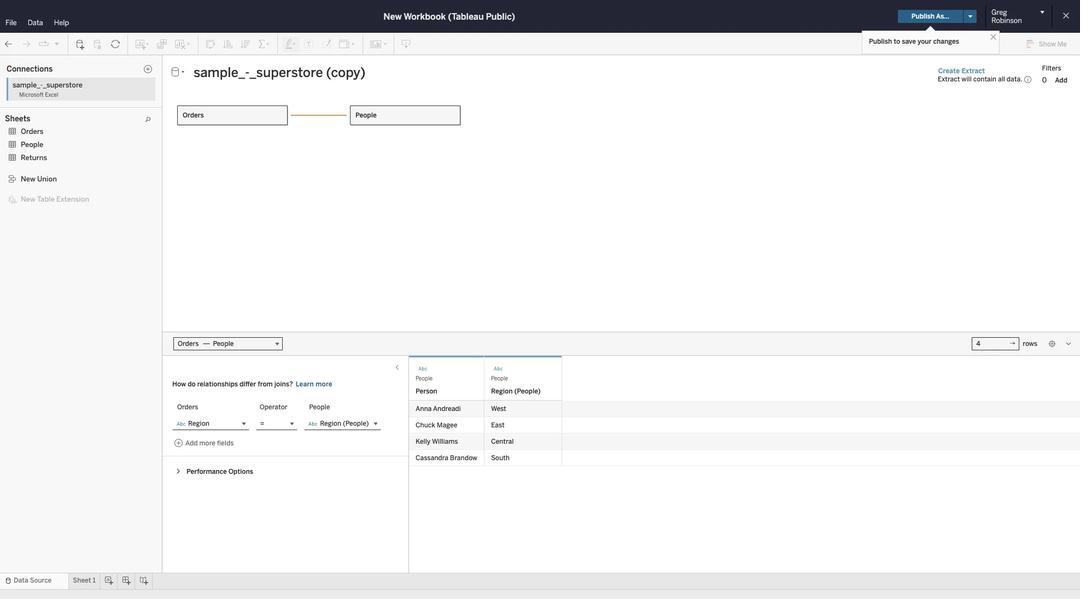 Task type: locate. For each thing, give the bounding box(es) containing it.
table
[[37, 195, 55, 203]]

1 vertical spatial sheet 1
[[73, 577, 96, 585]]

None text field
[[972, 337, 1020, 350]]

_superstore up excel
[[43, 81, 83, 89]]

customer for customer id
[[33, 187, 63, 194]]

row containing cassandra brandow
[[409, 450, 1080, 466]]

name
[[65, 198, 83, 206]]

andreadi
[[433, 405, 461, 413]]

1 row from the top
[[409, 401, 1080, 417]]

_superstore down sample_-_superstore
[[42, 86, 78, 94]]

city
[[33, 164, 45, 171]]

close image
[[989, 32, 999, 42]]

(copy)
[[80, 86, 100, 94]]

publish inside button
[[912, 13, 935, 20]]

data down undo icon
[[7, 59, 23, 67]]

1 down columns
[[250, 98, 257, 113]]

chuck magee
[[416, 421, 458, 429]]

sheet 1
[[218, 98, 257, 113], [73, 577, 96, 585]]

new left table
[[21, 195, 35, 203]]

sheet 1 right source
[[73, 577, 96, 585]]

row containing anna andreadi
[[409, 401, 1080, 417]]

data up replay animation image
[[28, 19, 43, 27]]

new up 'download' 'icon'
[[384, 11, 402, 22]]

download image
[[401, 39, 412, 50]]

2 customer from the top
[[33, 198, 63, 206]]

tooltip
[[152, 191, 171, 199]]

show me
[[1039, 40, 1067, 48]]

3 row from the top
[[409, 434, 1080, 450]]

highlight image
[[284, 39, 297, 50]]

sheet 1 down rows
[[218, 98, 257, 113]]

publish left to
[[869, 38, 892, 45]]

2 row from the top
[[409, 417, 1080, 434]]

customer up table
[[33, 187, 63, 194]]

sample_-
[[14, 74, 42, 82], [13, 81, 43, 89], [14, 86, 42, 94]]

format workbook image
[[321, 39, 332, 50]]

help
[[54, 19, 69, 27]]

1 vertical spatial customer
[[33, 198, 63, 206]]

0 vertical spatial new
[[384, 11, 402, 22]]

connections
[[7, 64, 53, 74]]

0 horizontal spatial sheet 1
[[73, 577, 96, 585]]

extension
[[56, 195, 89, 203]]

south
[[491, 454, 510, 462]]

create extract
[[939, 67, 985, 75]]

sheet
[[218, 98, 248, 113], [73, 577, 91, 585]]

returns
[[21, 154, 47, 162]]

redo image
[[21, 39, 32, 50]]

pause auto updates image
[[92, 39, 103, 50]]

customer name
[[33, 198, 83, 206]]

row
[[409, 401, 1080, 417], [409, 417, 1080, 434], [409, 434, 1080, 450], [409, 450, 1080, 466]]

sample_-_superstore microsoft excel
[[13, 81, 83, 98]]

1 horizontal spatial publish
[[912, 13, 935, 20]]

publish to save your changes
[[869, 38, 960, 45]]

(tableau
[[448, 11, 484, 22]]

4 row from the top
[[409, 450, 1080, 466]]

extract up will
[[962, 67, 985, 75]]

customer up order date
[[33, 198, 63, 206]]

changes
[[934, 38, 960, 45]]

sample_-_superstore
[[14, 74, 78, 82]]

publish for publish as...
[[912, 13, 935, 20]]

1
[[250, 98, 257, 113], [93, 577, 96, 585]]

workbook
[[404, 11, 446, 22]]

anna
[[416, 405, 432, 413]]

customer
[[33, 187, 63, 194], [33, 198, 63, 206]]

1 horizontal spatial sheet 1
[[218, 98, 257, 113]]

order
[[33, 210, 51, 217]]

0 vertical spatial 1
[[250, 98, 257, 113]]

1 vertical spatial publish
[[869, 38, 892, 45]]

totals image
[[258, 39, 271, 50]]

sample_- for sample_-_superstore (copy)
[[14, 86, 42, 94]]

people inside people region (people)
[[491, 376, 508, 382]]

swap rows and columns image
[[205, 39, 216, 50]]

operator
[[260, 403, 288, 411]]

magee
[[437, 421, 458, 429]]

2 vertical spatial data
[[14, 577, 28, 585]]

0
[[1042, 76, 1047, 84]]

data
[[28, 19, 43, 27], [7, 59, 23, 67], [14, 577, 28, 585]]

country
[[33, 175, 58, 183]]

cassandra brandow
[[416, 454, 478, 462]]

sheet down rows
[[218, 98, 248, 113]]

brandow
[[450, 454, 478, 462]]

1 right source
[[93, 577, 96, 585]]

0 vertical spatial extract
[[962, 67, 985, 75]]

1 vertical spatial 1
[[93, 577, 96, 585]]

new workbook (tableau public)
[[384, 11, 515, 22]]

people inside people person
[[416, 376, 433, 382]]

show labels image
[[304, 39, 315, 50]]

tables
[[10, 127, 31, 136]]

0 horizontal spatial publish
[[869, 38, 892, 45]]

excel
[[45, 92, 58, 98]]

0 horizontal spatial extract
[[938, 75, 960, 83]]

extract
[[962, 67, 985, 75], [938, 75, 960, 83]]

order date
[[33, 210, 67, 217]]

publish
[[912, 13, 935, 20], [869, 38, 892, 45]]

0 vertical spatial sheet 1
[[218, 98, 257, 113]]

0 vertical spatial customer
[[33, 187, 63, 194]]

rows
[[226, 77, 243, 85]]

replay animation image
[[38, 39, 49, 50]]

fit image
[[339, 39, 356, 50]]

row group containing anna andreadi
[[409, 401, 1080, 466]]

sheet right source
[[73, 577, 91, 585]]

public)
[[486, 11, 515, 22]]

0 horizontal spatial sheet
[[73, 577, 91, 585]]

do
[[188, 380, 196, 388]]

1 vertical spatial extract
[[938, 75, 960, 83]]

new down city
[[21, 175, 35, 183]]

chuck
[[416, 421, 435, 429]]

learn
[[296, 380, 314, 388]]

_superstore for (copy)
[[42, 86, 78, 94]]

grid
[[409, 356, 1080, 573]]

size
[[155, 161, 167, 168]]

people
[[356, 112, 377, 119], [21, 141, 43, 149], [416, 376, 433, 382], [491, 376, 508, 382], [309, 403, 330, 411]]

publish left 'as...'
[[912, 13, 935, 20]]

0 vertical spatial sheet
[[218, 98, 248, 113]]

replay animation image
[[54, 40, 60, 47]]

save
[[902, 38, 916, 45]]

1 horizontal spatial extract
[[962, 67, 985, 75]]

(people)
[[514, 388, 541, 395]]

joins?
[[274, 380, 293, 388]]

extract inside "create extract" link
[[962, 67, 985, 75]]

1 vertical spatial new
[[21, 175, 35, 183]]

columns
[[226, 59, 254, 66]]

orders
[[183, 112, 204, 119], [21, 127, 44, 136], [28, 141, 49, 148], [177, 403, 198, 411]]

0 vertical spatial publish
[[912, 13, 935, 20]]

extract will contain all data.
[[938, 75, 1023, 83]]

Search text field
[[3, 108, 74, 121]]

central
[[491, 438, 514, 446]]

_superstore
[[42, 74, 78, 82], [43, 81, 83, 89], [42, 86, 78, 94]]

1 horizontal spatial 1
[[250, 98, 257, 113]]

extract down create at the right top of the page
[[938, 75, 960, 83]]

publish for publish to save your changes
[[869, 38, 892, 45]]

sort ascending image
[[223, 39, 234, 50]]

None text field
[[189, 64, 928, 81]]

_superstore inside sample_-_superstore microsoft excel
[[43, 81, 83, 89]]

data left source
[[14, 577, 28, 585]]

1 vertical spatial data
[[7, 59, 23, 67]]

1 customer from the top
[[33, 187, 63, 194]]

williams
[[432, 438, 458, 446]]

row group
[[409, 401, 1080, 466]]

row containing kelly williams
[[409, 434, 1080, 450]]

2 vertical spatial new
[[21, 195, 35, 203]]



Task type: describe. For each thing, give the bounding box(es) containing it.
new for new workbook (tableau public)
[[384, 11, 402, 22]]

all
[[998, 75, 1005, 83]]

show me button
[[1022, 36, 1077, 53]]

new for new table extension
[[21, 195, 35, 203]]

sample_- for sample_-_superstore
[[14, 74, 42, 82]]

new for new union
[[21, 175, 35, 183]]

kelly williams
[[416, 438, 458, 446]]

me
[[1058, 40, 1067, 48]]

grid containing person
[[409, 356, 1080, 573]]

undo image
[[3, 39, 14, 50]]

customer for customer name
[[33, 198, 63, 206]]

row containing chuck magee
[[409, 417, 1080, 434]]

will
[[962, 75, 972, 83]]

as...
[[936, 13, 950, 20]]

file
[[5, 19, 17, 27]]

west
[[491, 405, 506, 413]]

0 horizontal spatial 1
[[93, 577, 96, 585]]

sample_-_superstore (copy)
[[14, 86, 100, 94]]

learn more link
[[295, 380, 333, 389]]

greg robinson
[[992, 8, 1022, 25]]

sort descending image
[[240, 39, 251, 50]]

marks
[[126, 115, 145, 123]]

more
[[316, 380, 332, 388]]

date
[[52, 210, 67, 217]]

filters
[[1042, 64, 1062, 72]]

data source
[[14, 577, 52, 585]]

east
[[491, 421, 505, 429]]

0 vertical spatial data
[[28, 19, 43, 27]]

new data source image
[[75, 39, 86, 50]]

how
[[172, 380, 186, 388]]

duplicate image
[[156, 39, 167, 50]]

1 horizontal spatial sheet
[[218, 98, 248, 113]]

cassandra
[[416, 454, 449, 462]]

person
[[416, 388, 437, 395]]

microsoft
[[19, 92, 44, 98]]

people person
[[416, 376, 437, 395]]

pages
[[126, 59, 144, 66]]

new worksheet image
[[135, 39, 150, 50]]

your
[[918, 38, 932, 45]]

robinson
[[992, 16, 1022, 25]]

_superstore up sample_-_superstore (copy)
[[42, 74, 78, 82]]

differ
[[240, 380, 256, 388]]

clear sheet image
[[174, 39, 191, 50]]

add
[[1055, 76, 1068, 84]]

id
[[65, 187, 72, 194]]

create
[[939, 67, 960, 75]]

relationships
[[197, 380, 238, 388]]

anna andreadi
[[416, 405, 461, 413]]

from
[[258, 380, 273, 388]]

greg
[[992, 8, 1007, 16]]

rows
[[1023, 340, 1038, 348]]

collapse image
[[100, 60, 107, 66]]

create extract link
[[938, 66, 986, 75]]

analytics
[[51, 59, 81, 67]]

new union
[[21, 175, 57, 183]]

publish as...
[[912, 13, 950, 20]]

add button
[[1050, 75, 1073, 86]]

new table extension
[[21, 195, 89, 203]]

sheets
[[5, 114, 30, 124]]

category
[[33, 152, 61, 160]]

region
[[491, 388, 513, 395]]

_superstore for microsoft
[[43, 81, 83, 89]]

contain
[[974, 75, 997, 83]]

source
[[30, 577, 52, 585]]

show/hide cards image
[[370, 39, 387, 50]]

how do relationships differ from joins? learn more
[[172, 380, 332, 388]]

sample_- inside sample_-_superstore microsoft excel
[[13, 81, 43, 89]]

to
[[894, 38, 901, 45]]

publish as... button
[[898, 10, 963, 23]]

refresh data source image
[[110, 39, 121, 50]]

1 vertical spatial sheet
[[73, 577, 91, 585]]

kelly
[[416, 438, 431, 446]]

customer id
[[33, 187, 72, 194]]

show
[[1039, 40, 1056, 48]]

people region (people)
[[491, 376, 541, 395]]

union
[[37, 175, 57, 183]]

data.
[[1007, 75, 1023, 83]]



Task type: vqa. For each thing, say whether or not it's contained in the screenshot.
The Explore Vizzes That Are Popular Right Now element on the top of the page
no



